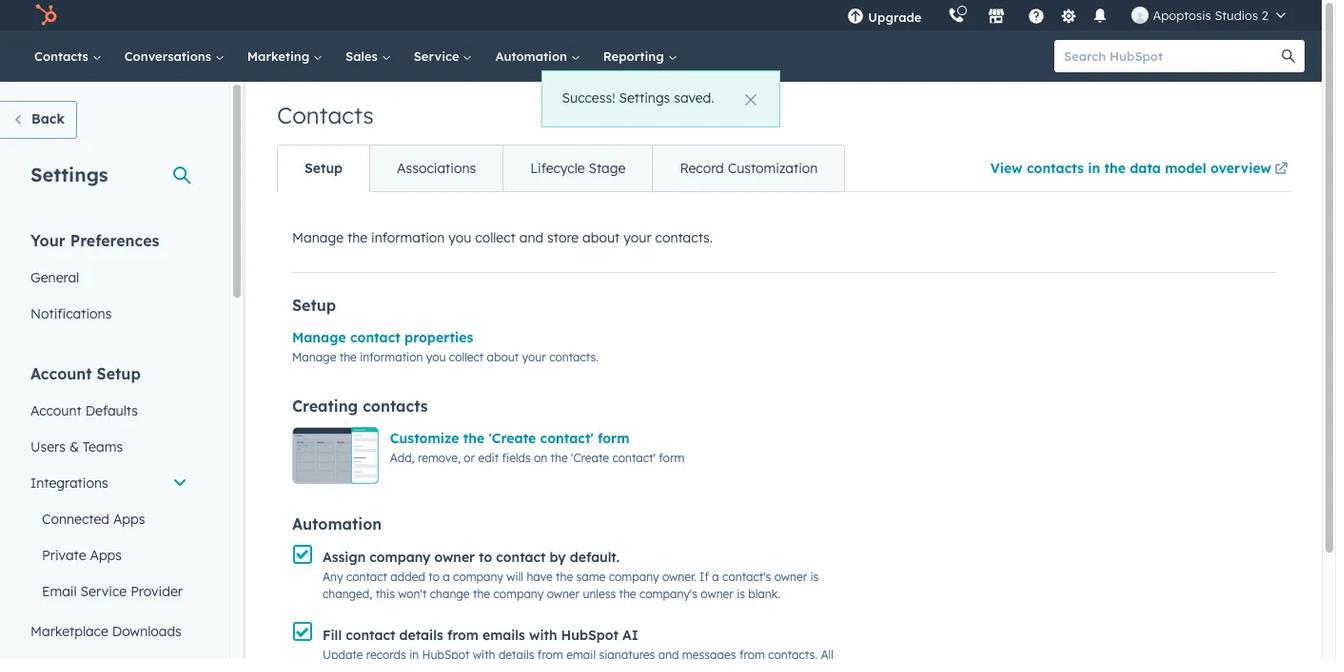 Task type: locate. For each thing, give the bounding box(es) containing it.
from
[[447, 627, 479, 644]]

1 a from the left
[[443, 570, 450, 585]]

assign company owner to contact by default. any contact added to a company will have the same company owner. if a contact's owner is changed, this won't change the company owner unless the company's owner is blank.
[[323, 549, 819, 602]]

1 horizontal spatial a
[[712, 570, 719, 585]]

help button
[[1021, 0, 1053, 30]]

'create right on
[[571, 451, 609, 465]]

2 account from the top
[[30, 403, 82, 420]]

0 horizontal spatial 'create
[[489, 430, 536, 447]]

0 horizontal spatial is
[[737, 588, 745, 602]]

contact's
[[722, 570, 771, 585]]

account up the account defaults
[[30, 364, 92, 384]]

or
[[464, 451, 475, 465]]

service
[[414, 49, 463, 64], [80, 583, 127, 601]]

1 vertical spatial apps
[[90, 547, 122, 564]]

search image
[[1282, 49, 1295, 63]]

reporting link
[[592, 30, 689, 82]]

sales link
[[334, 30, 402, 82]]

0 vertical spatial 'create
[[489, 430, 536, 447]]

success! settings saved.
[[562, 90, 714, 107]]

to up change
[[428, 570, 440, 585]]

saved.
[[674, 90, 714, 107]]

account defaults link
[[19, 393, 199, 429]]

contacts for view
[[1027, 160, 1084, 177]]

collect down "properties"
[[449, 350, 484, 364]]

owner up change
[[434, 549, 475, 567]]

the right change
[[473, 588, 490, 602]]

1 account from the top
[[30, 364, 92, 384]]

apps for private apps
[[90, 547, 122, 564]]

about
[[583, 229, 620, 246], [487, 350, 519, 364]]

1 vertical spatial settings
[[30, 163, 108, 187]]

0 vertical spatial account
[[30, 364, 92, 384]]

1 horizontal spatial to
[[479, 549, 492, 567]]

service right sales link
[[414, 49, 463, 64]]

your up customize the 'create contact' form link
[[522, 350, 546, 364]]

associations
[[397, 160, 476, 177]]

contact
[[350, 329, 400, 346], [496, 549, 546, 567], [346, 570, 387, 585], [346, 627, 395, 644]]

information
[[371, 229, 445, 246], [360, 350, 423, 364]]

on
[[534, 451, 547, 465]]

tara schultz image
[[1132, 7, 1149, 24]]

automation up the assign
[[292, 515, 382, 534]]

hubspot image
[[34, 4, 57, 27]]

your
[[624, 229, 652, 246], [522, 350, 546, 364]]

navigation
[[277, 145, 845, 192]]

service down private apps link
[[80, 583, 127, 601]]

automation
[[495, 49, 571, 64], [292, 515, 382, 534]]

0 horizontal spatial your
[[522, 350, 546, 364]]

owner down have
[[547, 588, 580, 602]]

automation up success!
[[495, 49, 571, 64]]

1 vertical spatial your
[[522, 350, 546, 364]]

integrations
[[30, 475, 108, 492]]

2 vertical spatial manage
[[292, 350, 336, 364]]

view contacts in the data model overview link
[[990, 148, 1291, 191]]

0 horizontal spatial a
[[443, 570, 450, 585]]

contact left "properties"
[[350, 329, 400, 346]]

manage the information you collect and store about your contacts.
[[292, 229, 713, 246]]

1 horizontal spatial your
[[624, 229, 652, 246]]

0 horizontal spatial contacts.
[[549, 350, 599, 364]]

0 vertical spatial form
[[598, 430, 630, 447]]

about up customize the 'create contact' form link
[[487, 350, 519, 364]]

calling icon button
[[941, 3, 973, 28]]

associations link
[[369, 146, 503, 191]]

marketplace
[[30, 623, 108, 640]]

connected apps
[[42, 511, 145, 528]]

marketplace downloads link
[[19, 614, 199, 650]]

if
[[700, 570, 709, 585]]

unless
[[583, 588, 616, 602]]

notifications image
[[1092, 9, 1109, 26]]

2 vertical spatial setup
[[97, 364, 141, 384]]

contacts up customize
[[363, 397, 428, 416]]

marketing
[[247, 49, 313, 64]]

1 vertical spatial contacts.
[[549, 350, 599, 364]]

customize the 'create contact' form link
[[390, 430, 630, 447]]

contacts.
[[655, 229, 713, 246], [549, 350, 599, 364]]

the right in
[[1104, 160, 1126, 177]]

apps up 'email service provider' link
[[90, 547, 122, 564]]

the right unless
[[619, 588, 636, 602]]

information down associations link
[[371, 229, 445, 246]]

account for account setup
[[30, 364, 92, 384]]

0 vertical spatial about
[[583, 229, 620, 246]]

private apps link
[[19, 538, 199, 574]]

1 vertical spatial you
[[426, 350, 446, 364]]

0 horizontal spatial contacts
[[34, 49, 92, 64]]

1 horizontal spatial about
[[583, 229, 620, 246]]

the inside manage contact properties manage the information you collect about your contacts.
[[339, 350, 357, 364]]

0 vertical spatial setup
[[305, 160, 343, 177]]

you down "properties"
[[426, 350, 446, 364]]

1 vertical spatial manage
[[292, 329, 346, 346]]

record customization link
[[652, 146, 845, 191]]

0 vertical spatial apps
[[113, 511, 145, 528]]

information down manage contact properties link
[[360, 350, 423, 364]]

manage contact properties manage the information you collect about your contacts.
[[292, 329, 599, 364]]

0 horizontal spatial service
[[80, 583, 127, 601]]

service inside service link
[[414, 49, 463, 64]]

contact' right on
[[612, 451, 656, 465]]

1 horizontal spatial contacts
[[277, 101, 374, 129]]

company
[[370, 549, 431, 567], [453, 570, 503, 585], [609, 570, 659, 585], [493, 588, 544, 602]]

any
[[323, 570, 343, 585]]

1 vertical spatial is
[[737, 588, 745, 602]]

a right if
[[712, 570, 719, 585]]

0 horizontal spatial contact'
[[540, 430, 594, 447]]

defaults
[[85, 403, 138, 420]]

is down contact's
[[737, 588, 745, 602]]

company's
[[639, 588, 698, 602]]

to left by
[[479, 549, 492, 567]]

you left the and
[[448, 229, 471, 246]]

creating contacts
[[292, 397, 428, 416]]

1 vertical spatial 'create
[[571, 451, 609, 465]]

downloads
[[112, 623, 182, 640]]

back
[[31, 110, 65, 128]]

the down manage contact properties link
[[339, 350, 357, 364]]

collect left the and
[[475, 229, 516, 246]]

1 horizontal spatial service
[[414, 49, 463, 64]]

account up users
[[30, 403, 82, 420]]

1 vertical spatial collect
[[449, 350, 484, 364]]

form
[[598, 430, 630, 447], [659, 451, 685, 465]]

1 vertical spatial information
[[360, 350, 423, 364]]

connected apps link
[[19, 502, 199, 538]]

remove,
[[418, 451, 461, 465]]

0 vertical spatial contacts
[[34, 49, 92, 64]]

information inside manage contact properties manage the information you collect about your contacts.
[[360, 350, 423, 364]]

you
[[448, 229, 471, 246], [426, 350, 446, 364]]

contacts
[[34, 49, 92, 64], [277, 101, 374, 129]]

apps
[[113, 511, 145, 528], [90, 547, 122, 564]]

1 horizontal spatial contacts.
[[655, 229, 713, 246]]

1 vertical spatial account
[[30, 403, 82, 420]]

contacts down the 'hubspot' link
[[34, 49, 92, 64]]

3 manage from the top
[[292, 350, 336, 364]]

1 horizontal spatial you
[[448, 229, 471, 246]]

link opens in a new window image
[[1275, 159, 1288, 182], [1275, 163, 1288, 177]]

your preferences
[[30, 231, 159, 250]]

add,
[[390, 451, 415, 465]]

close image
[[745, 94, 756, 106]]

notifications button
[[1084, 0, 1117, 30]]

0 vertical spatial your
[[624, 229, 652, 246]]

1 horizontal spatial contact'
[[612, 451, 656, 465]]

this
[[376, 588, 395, 602]]

your right store
[[624, 229, 652, 246]]

in
[[1088, 160, 1100, 177]]

apps down integrations 'button'
[[113, 511, 145, 528]]

0 horizontal spatial to
[[428, 570, 440, 585]]

account
[[30, 364, 92, 384], [30, 403, 82, 420]]

manage for manage the information you collect and store about your contacts.
[[292, 229, 344, 246]]

1 vertical spatial service
[[80, 583, 127, 601]]

1 horizontal spatial form
[[659, 451, 685, 465]]

1 vertical spatial to
[[428, 570, 440, 585]]

collect
[[475, 229, 516, 246], [449, 350, 484, 364]]

0 vertical spatial contacts.
[[655, 229, 713, 246]]

about right store
[[583, 229, 620, 246]]

0 horizontal spatial about
[[487, 350, 519, 364]]

calling icon image
[[948, 8, 965, 25]]

contacts. inside manage contact properties manage the information you collect about your contacts.
[[549, 350, 599, 364]]

is
[[810, 570, 819, 585], [737, 588, 745, 602]]

settings down back
[[30, 163, 108, 187]]

contacts for creating
[[363, 397, 428, 416]]

menu
[[834, 0, 1299, 30]]

1 vertical spatial contacts
[[277, 101, 374, 129]]

0 vertical spatial manage
[[292, 229, 344, 246]]

&
[[69, 439, 79, 456]]

contacts link
[[23, 30, 113, 82]]

contacts up setup link
[[277, 101, 374, 129]]

1 manage from the top
[[292, 229, 344, 246]]

'create up the fields
[[489, 430, 536, 447]]

manage
[[292, 229, 344, 246], [292, 329, 346, 346], [292, 350, 336, 364]]

owner up blank.
[[774, 570, 807, 585]]

store
[[547, 229, 579, 246]]

settings down reporting link
[[619, 90, 670, 107]]

0 horizontal spatial you
[[426, 350, 446, 364]]

is right contact's
[[810, 570, 819, 585]]

0 vertical spatial contacts
[[1027, 160, 1084, 177]]

a up change
[[443, 570, 450, 585]]

blank.
[[748, 588, 780, 602]]

have
[[527, 570, 553, 585]]

Search HubSpot search field
[[1054, 40, 1288, 72]]

0 horizontal spatial automation
[[292, 515, 382, 534]]

success!
[[562, 90, 615, 107]]

contact' up on
[[540, 430, 594, 447]]

1 horizontal spatial contacts
[[1027, 160, 1084, 177]]

1 horizontal spatial settings
[[619, 90, 670, 107]]

1 vertical spatial setup
[[292, 296, 336, 315]]

2 manage from the top
[[292, 329, 346, 346]]

menu item
[[935, 0, 939, 30]]

0 vertical spatial to
[[479, 549, 492, 567]]

setup inside navigation
[[305, 160, 343, 177]]

1 vertical spatial form
[[659, 451, 685, 465]]

1 horizontal spatial is
[[810, 570, 819, 585]]

your preferences element
[[19, 230, 199, 332]]

general link
[[19, 260, 199, 296]]

studios
[[1215, 8, 1258, 23]]

0 vertical spatial service
[[414, 49, 463, 64]]

0 vertical spatial information
[[371, 229, 445, 246]]

2 link opens in a new window image from the top
[[1275, 163, 1288, 177]]

'create
[[489, 430, 536, 447], [571, 451, 609, 465]]

owner.
[[662, 570, 696, 585]]

0 vertical spatial collect
[[475, 229, 516, 246]]

email service provider link
[[19, 574, 199, 610]]

2
[[1262, 8, 1269, 23]]

1 horizontal spatial automation
[[495, 49, 571, 64]]

the up or
[[463, 430, 485, 447]]

1 vertical spatial about
[[487, 350, 519, 364]]

service link
[[402, 30, 484, 82]]

contacts left in
[[1027, 160, 1084, 177]]

0 horizontal spatial contacts
[[363, 397, 428, 416]]

1 vertical spatial contacts
[[363, 397, 428, 416]]

customization
[[728, 160, 818, 177]]

0 vertical spatial settings
[[619, 90, 670, 107]]

notifications
[[30, 305, 112, 323]]

notifications link
[[19, 296, 199, 332]]

your inside manage contact properties manage the information you collect about your contacts.
[[522, 350, 546, 364]]



Task type: vqa. For each thing, say whether or not it's contained in the screenshot.
the right min,
no



Task type: describe. For each thing, give the bounding box(es) containing it.
your
[[30, 231, 65, 250]]

record customization
[[680, 160, 818, 177]]

marketplaces image
[[988, 9, 1005, 26]]

marketplaces button
[[977, 0, 1017, 30]]

change
[[430, 588, 470, 602]]

upgrade
[[868, 10, 922, 25]]

upgrade image
[[847, 9, 864, 26]]

0 vertical spatial automation
[[495, 49, 571, 64]]

added
[[390, 570, 425, 585]]

service inside 'email service provider' link
[[80, 583, 127, 601]]

search button
[[1272, 40, 1305, 72]]

integrations button
[[19, 465, 199, 502]]

contact right fill
[[346, 627, 395, 644]]

company up added
[[370, 549, 431, 567]]

owner down if
[[701, 588, 734, 602]]

collect inside manage contact properties manage the information you collect about your contacts.
[[449, 350, 484, 364]]

teams
[[83, 439, 123, 456]]

company up change
[[453, 570, 503, 585]]

apoptosis studios 2 button
[[1121, 0, 1297, 30]]

users & teams link
[[19, 429, 199, 465]]

settings inside alert
[[619, 90, 670, 107]]

model
[[1165, 160, 1206, 177]]

view
[[990, 160, 1023, 177]]

apoptosis
[[1153, 8, 1211, 23]]

and
[[519, 229, 544, 246]]

private apps
[[42, 547, 122, 564]]

data
[[1130, 160, 1161, 177]]

stage
[[589, 160, 626, 177]]

account for account defaults
[[30, 403, 82, 420]]

hubspot
[[561, 627, 618, 644]]

properties
[[405, 329, 473, 346]]

back link
[[0, 101, 77, 139]]

email service provider
[[42, 583, 183, 601]]

manage for manage contact properties manage the information you collect about your contacts.
[[292, 329, 346, 346]]

private
[[42, 547, 86, 564]]

company up company's
[[609, 570, 659, 585]]

conversations
[[124, 49, 215, 64]]

0 vertical spatial contact'
[[540, 430, 594, 447]]

setup link
[[278, 146, 369, 191]]

details
[[399, 627, 443, 644]]

record
[[680, 160, 724, 177]]

company down will
[[493, 588, 544, 602]]

help image
[[1028, 9, 1045, 26]]

apoptosis studios 2
[[1153, 8, 1269, 23]]

manage contact properties link
[[292, 329, 473, 346]]

fill
[[323, 627, 342, 644]]

fill contact details from emails with hubspot ai
[[323, 627, 638, 644]]

contact up will
[[496, 549, 546, 567]]

assign
[[323, 549, 366, 567]]

lifecycle stage
[[530, 160, 626, 177]]

overview
[[1211, 160, 1271, 177]]

reporting
[[603, 49, 668, 64]]

preferences
[[70, 231, 159, 250]]

2 a from the left
[[712, 570, 719, 585]]

conversations link
[[113, 30, 236, 82]]

1 vertical spatial contact'
[[612, 451, 656, 465]]

0 vertical spatial you
[[448, 229, 471, 246]]

settings image
[[1060, 8, 1077, 25]]

same
[[576, 570, 606, 585]]

hubspot link
[[23, 4, 71, 27]]

will
[[507, 570, 523, 585]]

1 link opens in a new window image from the top
[[1275, 159, 1288, 182]]

won't
[[398, 588, 427, 602]]

emails
[[482, 627, 525, 644]]

users & teams
[[30, 439, 123, 456]]

users
[[30, 439, 66, 456]]

1 vertical spatial automation
[[292, 515, 382, 534]]

the down by
[[556, 570, 573, 585]]

contact up this
[[346, 570, 387, 585]]

lifecycle
[[530, 160, 585, 177]]

view contacts in the data model overview
[[990, 160, 1271, 177]]

menu containing apoptosis studios 2
[[834, 0, 1299, 30]]

apps for connected apps
[[113, 511, 145, 528]]

by
[[550, 549, 566, 567]]

lifecycle stage link
[[503, 146, 652, 191]]

you inside manage contact properties manage the information you collect about your contacts.
[[426, 350, 446, 364]]

general
[[30, 269, 79, 286]]

account setup element
[[19, 364, 199, 660]]

with
[[529, 627, 557, 644]]

contact inside manage contact properties manage the information you collect about your contacts.
[[350, 329, 400, 346]]

fields
[[502, 451, 531, 465]]

provider
[[130, 583, 183, 601]]

marketplace downloads
[[30, 623, 182, 640]]

edit
[[478, 451, 499, 465]]

about inside manage contact properties manage the information you collect about your contacts.
[[487, 350, 519, 364]]

marketing link
[[236, 30, 334, 82]]

account defaults
[[30, 403, 138, 420]]

customize
[[390, 430, 459, 447]]

navigation containing setup
[[277, 145, 845, 192]]

email
[[42, 583, 77, 601]]

the right on
[[551, 451, 568, 465]]

the down setup link
[[347, 229, 367, 246]]

sales
[[346, 49, 381, 64]]

connected
[[42, 511, 109, 528]]

success! settings saved. alert
[[542, 70, 780, 128]]

0 vertical spatial is
[[810, 570, 819, 585]]

1 horizontal spatial 'create
[[571, 451, 609, 465]]

changed,
[[323, 588, 372, 602]]

default.
[[570, 549, 620, 567]]

0 horizontal spatial settings
[[30, 163, 108, 187]]

0 horizontal spatial form
[[598, 430, 630, 447]]



